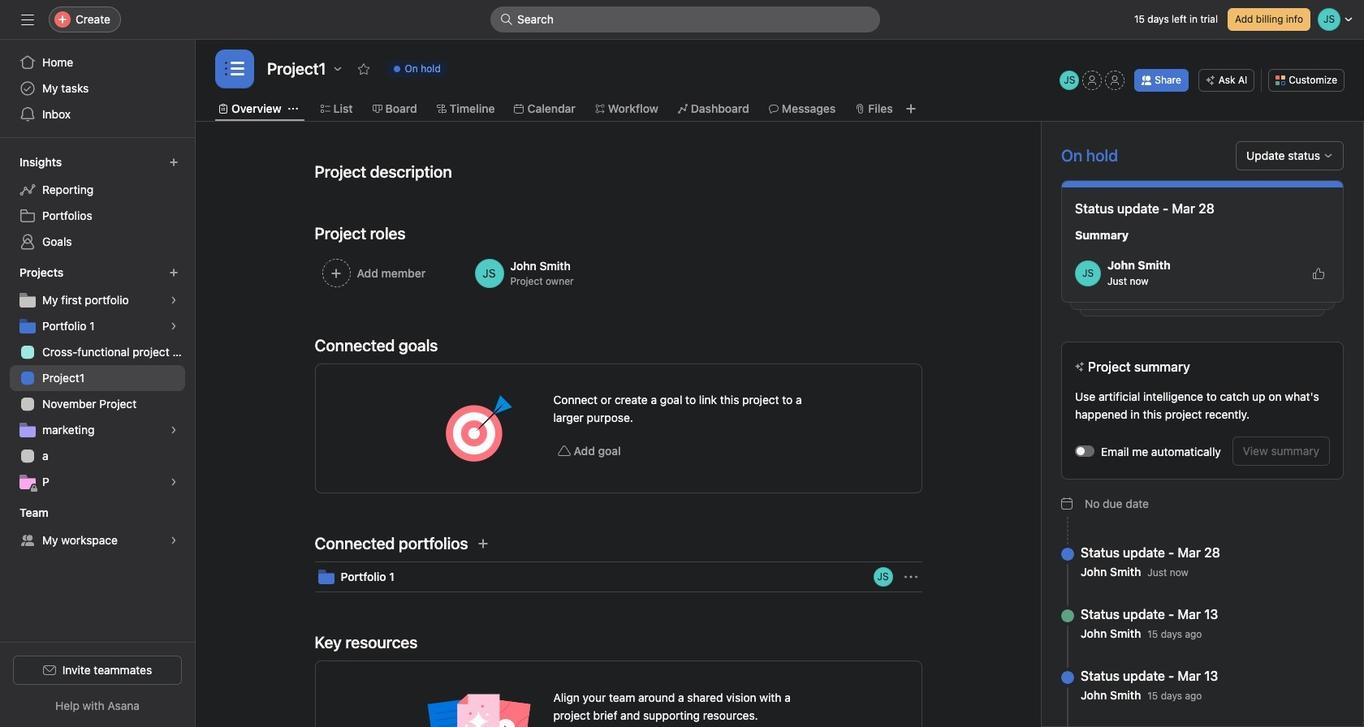 Task type: locate. For each thing, give the bounding box(es) containing it.
insights element
[[0, 148, 195, 258]]

list image
[[225, 59, 245, 79]]

latest status update element
[[1062, 180, 1345, 303]]

see details, my first portfolio image
[[169, 296, 179, 305]]

switch
[[1076, 446, 1095, 457]]

new project or portfolio image
[[169, 268, 179, 278]]

list box
[[491, 6, 881, 32]]

see details, portfolio 1 image
[[169, 322, 179, 331]]

see details, marketing image
[[169, 426, 179, 435]]

see details, p image
[[169, 478, 179, 487]]

add to starred image
[[357, 63, 370, 76]]

update status image
[[1324, 151, 1334, 161]]

hide sidebar image
[[21, 13, 34, 26]]

new insights image
[[169, 158, 179, 167]]

toggle owner popover image
[[874, 568, 893, 587]]

teams element
[[0, 499, 195, 557]]

prominent image
[[500, 13, 513, 26]]

list item
[[315, 563, 922, 592]]

tab actions image
[[288, 104, 298, 114]]

0 likes. click to like this task image
[[1313, 267, 1326, 280]]

projects element
[[0, 258, 195, 499]]



Task type: describe. For each thing, give the bounding box(es) containing it.
add tab image
[[905, 102, 918, 115]]

see details, my workspace image
[[169, 536, 179, 546]]

add to portfolio image
[[477, 538, 490, 551]]

global element
[[0, 40, 195, 137]]

manage project members image
[[1060, 71, 1080, 90]]



Task type: vqa. For each thing, say whether or not it's contained in the screenshot.
starred element
no



